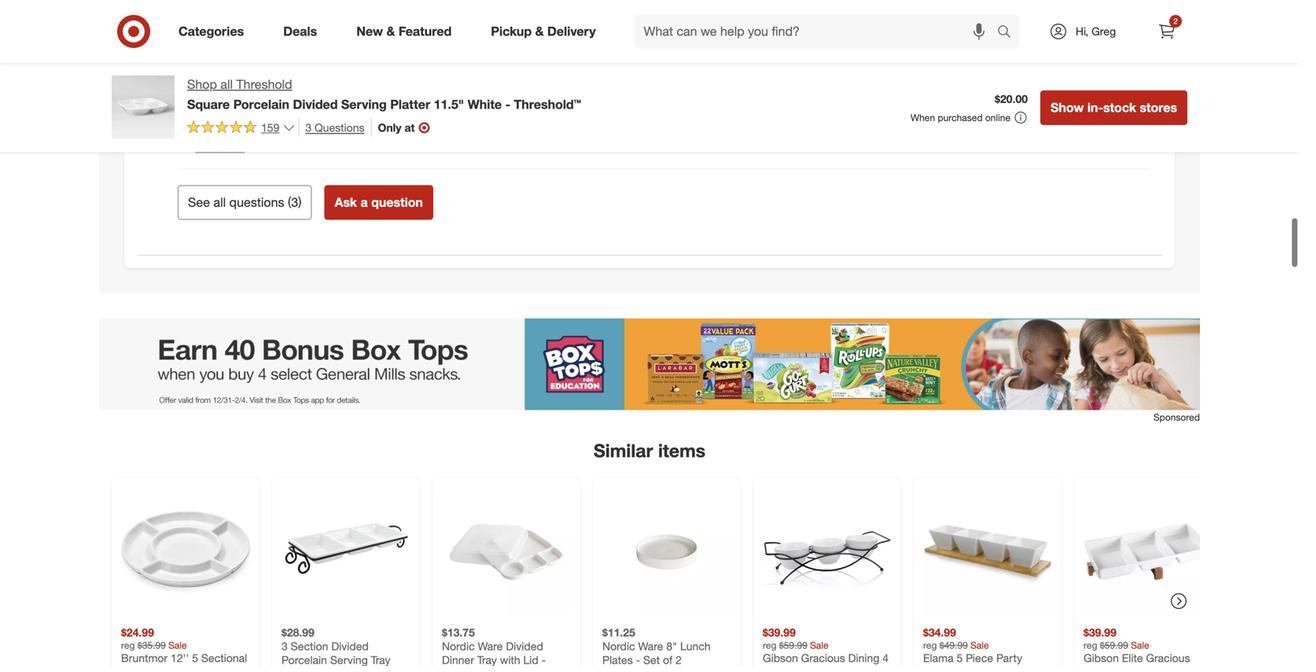 Task type: vqa. For each thing, say whether or not it's contained in the screenshot.
time to the top
no



Task type: describe. For each thing, give the bounding box(es) containing it.
nordic ware divided dinner tray with lid - white image
[[442, 487, 571, 616]]

1 horizontal spatial this
[[731, 73, 749, 87]]

target staff support
[[194, 106, 276, 118]]

shop
[[187, 77, 217, 92]]

shop all threshold square porcelain divided serving platter 11.5" white - threshold™
[[187, 77, 581, 112]]

pickup & delivery link
[[478, 14, 616, 49]]

all for shop
[[221, 77, 233, 92]]

search button
[[990, 14, 1028, 52]]

timeless
[[310, 73, 351, 87]]

when
[[911, 112, 935, 123]]

questions
[[315, 121, 365, 134]]

categories link
[[165, 14, 264, 49]]

report button
[[395, 88, 424, 102]]

3 inside $28.99 3 section divided porcelain serving tra
[[282, 640, 288, 653]]

piece
[[966, 651, 994, 665]]

hi
[[207, 73, 218, 87]]

it
[[234, 135, 240, 146]]

hi,
[[1076, 24, 1089, 38]]

a: hi shannon q - this timeless serving bowl has not been certified as safe to be used inside an oven. hope this helps! - mj
[[194, 73, 807, 87]]

only at
[[378, 121, 415, 134]]

gibson gracious dining 4 pc serving set with metal rack in white image
[[763, 487, 892, 616]]

hi, greg
[[1076, 24, 1116, 38]]

oven?
[[385, 27, 416, 40]]

only
[[378, 121, 402, 134]]

search
[[990, 25, 1028, 41]]

square
[[187, 97, 230, 112]]

online
[[986, 112, 1011, 123]]

pc
[[763, 665, 776, 666]]

159 link
[[187, 119, 295, 138]]

3 inside 'link'
[[305, 121, 312, 134]]

party
[[997, 651, 1023, 665]]

divided inside $24.99 reg $35.99 sale bruntmor 12'' 5 sectional porcelain divided servin
[[170, 665, 207, 666]]

stock
[[1104, 100, 1137, 115]]

categories
[[179, 24, 244, 39]]

support
[[243, 106, 276, 118]]

show in-stock stores
[[1051, 100, 1178, 115]]

set inside $39.99 reg $59.99 sale gibson gracious dining 4 pc serving set with meta
[[819, 665, 836, 666]]

$39.99 for $39.99 reg $59.99 sale
[[1084, 626, 1117, 640]]

bruntmor
[[121, 651, 168, 665]]

helpful  (0) button
[[274, 88, 317, 102]]

dish
[[269, 27, 291, 40]]

$34.99
[[923, 626, 956, 640]]

$49.99
[[940, 640, 968, 651]]

bruntmor 12'' 5 sectional porcelain divided serving platter - white image
[[121, 487, 250, 616]]

ware for with
[[478, 640, 503, 653]]

)
[[298, 195, 302, 210]]

helpful
[[344, 89, 372, 101]]

gracious
[[801, 651, 845, 665]]

porcelain for section
[[282, 653, 327, 666]]

q
[[268, 73, 276, 87]]

$24.99 reg $35.99 sale bruntmor 12'' 5 sectional porcelain divided servin
[[121, 626, 248, 666]]

mj - 3 years ago
[[194, 89, 265, 101]]

used
[[597, 73, 622, 87]]

divided inside $28.99 3 section divided porcelain serving tra
[[331, 640, 369, 653]]

hope
[[701, 73, 728, 87]]

serving inside $39.99 reg $59.99 sale gibson gracious dining 4 pc serving set with meta
[[779, 665, 816, 666]]

0 horizontal spatial this
[[205, 27, 224, 40]]

(
[[288, 195, 291, 210]]

sectional
[[201, 651, 247, 665]]

sponsored
[[1154, 411, 1200, 423]]

1 horizontal spatial mj
[[792, 73, 807, 87]]

$11.25 nordic ware 8" lunch plates - set of 2
[[603, 626, 711, 666]]

2 inside $11.25 nordic ware 8" lunch plates - set of 2
[[676, 653, 682, 666]]

stores
[[1140, 100, 1178, 115]]

1 horizontal spatial to
[[569, 73, 579, 87]]

2 link
[[1150, 14, 1185, 49]]

at
[[405, 121, 415, 134]]

section
[[291, 640, 328, 653]]

12''
[[171, 651, 189, 665]]

elama
[[923, 651, 954, 665]]

a:
[[194, 73, 204, 87]]

tray
[[477, 653, 497, 666]]

1 vertical spatial mj
[[194, 89, 207, 101]]

similar items region
[[99, 318, 1222, 666]]

is
[[192, 27, 202, 40]]

similar items
[[594, 440, 706, 462]]

sale inside $39.99 reg $59.99 sale
[[1131, 640, 1150, 651]]

when purchased online
[[911, 112, 1011, 123]]

gibson
[[763, 651, 798, 665]]

dinner
[[442, 653, 474, 666]]

$34.99 reg $49.99 sale elama 5 piece party serving set
[[923, 626, 1023, 666]]

$13.75
[[442, 626, 475, 640]]

questions
[[229, 195, 284, 210]]

porcelain inside $24.99 reg $35.99 sale bruntmor 12'' 5 sectional porcelain divided servin
[[121, 665, 167, 666]]

inside
[[625, 73, 654, 87]]

(0) inside button
[[375, 89, 385, 101]]

elama 5 piece party serving set image
[[923, 487, 1052, 616]]

$39.99 reg $59.99 sale gibson gracious dining 4 pc serving set with meta
[[763, 626, 890, 666]]

$59.99 for $39.99 reg $59.99 sale gibson gracious dining 4 pc serving set with meta
[[779, 640, 808, 651]]

in
[[353, 27, 362, 40]]

$11.25
[[603, 626, 635, 640]]

all for see
[[214, 195, 226, 210]]

target
[[194, 106, 219, 118]]

show
[[1051, 100, 1084, 115]]

reg for gibson
[[763, 640, 777, 651]]

ask
[[335, 195, 357, 210]]



Task type: locate. For each thing, give the bounding box(es) containing it.
all right 'see' at the top
[[214, 195, 226, 210]]

0 vertical spatial serving
[[227, 27, 266, 40]]

0 vertical spatial to
[[319, 27, 330, 40]]

0 horizontal spatial ware
[[478, 640, 503, 653]]

1 sale from the left
[[168, 640, 187, 651]]

ware
[[478, 640, 503, 653], [638, 640, 663, 653]]

nordic for $11.25
[[603, 640, 635, 653]]

reg for elama
[[923, 640, 937, 651]]

answer it button
[[194, 128, 247, 153]]

serving inside $34.99 reg $49.99 sale elama 5 piece party serving set
[[923, 665, 961, 666]]

- inside $11.25 nordic ware 8" lunch plates - set of 2
[[636, 653, 640, 666]]

1 horizontal spatial with
[[839, 665, 859, 666]]

2 horizontal spatial set
[[964, 665, 981, 666]]

$20.00
[[995, 92, 1028, 106]]

helpful
[[274, 89, 304, 101]]

oven.
[[672, 73, 698, 87]]

1 $59.99 from the left
[[779, 640, 808, 651]]

advertisement element
[[99, 318, 1200, 410]]

set down $49.99 on the right
[[964, 665, 981, 666]]

0 vertical spatial all
[[221, 77, 233, 92]]

this right hope
[[731, 73, 749, 87]]

in-
[[1088, 100, 1104, 115]]

not
[[326, 89, 341, 101]]

5 inside $34.99 reg $49.99 sale elama 5 piece party serving set
[[957, 651, 963, 665]]

report
[[395, 89, 424, 101]]

threshold
[[236, 77, 292, 92]]

items
[[658, 440, 706, 462]]

serving inside shop all threshold square porcelain divided serving platter 11.5" white - threshold™
[[341, 97, 387, 112]]

set left dining
[[819, 665, 836, 666]]

- right plates
[[636, 653, 640, 666]]

divided right bruntmor
[[170, 665, 207, 666]]

4 sale from the left
[[1131, 640, 1150, 651]]

answer it
[[201, 135, 240, 146]]

5
[[192, 651, 198, 665], [957, 651, 963, 665]]

divided down timeless
[[293, 97, 338, 112]]

serving right "not"
[[341, 97, 387, 112]]

delivery
[[547, 24, 596, 39]]

3 left "section"
[[282, 640, 288, 653]]

$39.99 inside $39.99 reg $59.99 sale
[[1084, 626, 1117, 640]]

0 horizontal spatial 2
[[676, 653, 682, 666]]

11.5"
[[434, 97, 464, 112]]

$39.99 inside $39.99 reg $59.99 sale gibson gracious dining 4 pc serving set with meta
[[763, 626, 796, 640]]

ware inside $13.75 nordic ware divided dinner tray with lid
[[478, 640, 503, 653]]

ware left 8"
[[638, 640, 663, 653]]

sale for 5
[[971, 640, 989, 651]]

1 horizontal spatial 2
[[1174, 16, 1178, 26]]

set left of
[[643, 653, 660, 666]]

nordic ware 8" lunch plates - set of 2 image
[[603, 487, 732, 616]]

porcelain down '$28.99'
[[282, 653, 327, 666]]

0 vertical spatial mj
[[792, 73, 807, 87]]

0 horizontal spatial &
[[387, 24, 395, 39]]

ask a question
[[335, 195, 423, 210]]

reg inside $39.99 reg $59.99 sale
[[1084, 640, 1098, 651]]

0 horizontal spatial safe
[[294, 27, 316, 40]]

helps!
[[752, 73, 781, 87]]

dining
[[848, 651, 880, 665]]

& for pickup
[[535, 24, 544, 39]]

1 horizontal spatial $39.99
[[1084, 626, 1117, 640]]

$28.99 3 section divided porcelain serving tra
[[282, 626, 401, 666]]

sale for gracious
[[810, 640, 829, 651]]

put
[[333, 27, 350, 40]]

safe
[[294, 27, 316, 40], [545, 73, 566, 87]]

serving inside $28.99 3 section divided porcelain serving tra
[[330, 653, 368, 666]]

1 vertical spatial safe
[[545, 73, 566, 87]]

pickup
[[491, 24, 532, 39]]

1 horizontal spatial &
[[535, 24, 544, 39]]

certified
[[487, 73, 528, 87]]

nordic left tray
[[442, 640, 475, 653]]

& for new
[[387, 24, 395, 39]]

8"
[[666, 640, 677, 653]]

5 left piece
[[957, 651, 963, 665]]

bowl
[[393, 73, 416, 87]]

1 horizontal spatial 5
[[957, 651, 963, 665]]

3 right "questions"
[[291, 195, 298, 210]]

shannon
[[221, 73, 264, 87]]

mj
[[792, 73, 807, 87], [194, 89, 207, 101]]

platter
[[390, 97, 430, 112]]

1 $39.99 from the left
[[763, 626, 796, 640]]

0 horizontal spatial $39.99
[[763, 626, 796, 640]]

&
[[387, 24, 395, 39], [535, 24, 544, 39]]

with left lid
[[500, 653, 520, 666]]

reg inside $34.99 reg $49.99 sale elama 5 piece party serving set
[[923, 640, 937, 651]]

0 horizontal spatial with
[[500, 653, 520, 666]]

2 5 from the left
[[957, 651, 963, 665]]

1 vertical spatial all
[[214, 195, 226, 210]]

an
[[657, 73, 669, 87]]

pickup & delivery
[[491, 24, 596, 39]]

1 horizontal spatial safe
[[545, 73, 566, 87]]

all right hi
[[221, 77, 233, 92]]

(0)
[[306, 89, 317, 101], [375, 89, 385, 101]]

porcelain for threshold
[[233, 97, 289, 112]]

with left "4"
[[839, 665, 859, 666]]

$13.75 nordic ware divided dinner tray with lid 
[[442, 626, 546, 666]]

new
[[357, 24, 383, 39]]

safe right dish
[[294, 27, 316, 40]]

3 section divided porcelain serving tray with metal rack - elama image
[[282, 487, 411, 616]]

porcelain down $35.99
[[121, 665, 167, 666]]

divided right tray
[[506, 640, 543, 653]]

reg inside $39.99 reg $59.99 sale gibson gracious dining 4 pc serving set with meta
[[763, 640, 777, 651]]

3 sale from the left
[[971, 640, 989, 651]]

$59.99 inside $39.99 reg $59.99 sale gibson gracious dining 4 pc serving set with meta
[[779, 640, 808, 651]]

0 vertical spatial this
[[205, 27, 224, 40]]

0 horizontal spatial $59.99
[[779, 640, 808, 651]]

0 horizontal spatial set
[[643, 653, 660, 666]]

porcelain down threshold
[[233, 97, 289, 112]]

$59.99
[[779, 640, 808, 651], [1100, 640, 1129, 651]]

1 nordic from the left
[[442, 640, 475, 653]]

0 horizontal spatial mj
[[194, 89, 207, 101]]

been
[[459, 73, 484, 87]]

- inside shop all threshold square porcelain divided serving platter 11.5" white - threshold™
[[505, 97, 511, 112]]

2 right greg
[[1174, 16, 1178, 26]]

plates
[[603, 653, 633, 666]]

serving left dish
[[227, 27, 266, 40]]

new & featured link
[[343, 14, 471, 49]]

2 $39.99 from the left
[[1084, 626, 1117, 640]]

purchased
[[938, 112, 983, 123]]

safe right as
[[545, 73, 566, 87]]

3 left questions
[[305, 121, 312, 134]]

mj right helps!
[[792, 73, 807, 87]]

5 inside $24.99 reg $35.99 sale bruntmor 12'' 5 sectional porcelain divided servin
[[192, 651, 198, 665]]

serving down $49.99 on the right
[[923, 665, 961, 666]]

to left put
[[319, 27, 330, 40]]

reg for bruntmor
[[121, 640, 135, 651]]

lid
[[523, 653, 539, 666]]

3 questions
[[305, 121, 365, 134]]

not helpful  (0)
[[326, 89, 385, 101]]

0 horizontal spatial to
[[319, 27, 330, 40]]

all inside shop all threshold square porcelain divided serving platter 11.5" white - threshold™
[[221, 77, 233, 92]]

deals
[[283, 24, 317, 39]]

ago
[[249, 89, 265, 101]]

2 & from the left
[[535, 24, 544, 39]]

159
[[261, 121, 280, 134]]

0 horizontal spatial serving
[[227, 27, 266, 40]]

be
[[582, 73, 594, 87]]

- down hi
[[209, 89, 213, 101]]

serving right "section"
[[330, 653, 368, 666]]

similar
[[594, 440, 653, 462]]

divided
[[293, 97, 338, 112], [331, 640, 369, 653], [506, 640, 543, 653], [170, 665, 207, 666]]

divided inside $13.75 nordic ware divided dinner tray with lid
[[506, 640, 543, 653]]

2 $59.99 from the left
[[1100, 640, 1129, 651]]

2 right of
[[676, 653, 682, 666]]

0 horizontal spatial nordic
[[442, 640, 475, 653]]

set
[[643, 653, 660, 666], [819, 665, 836, 666], [964, 665, 981, 666]]

nordic inside $13.75 nordic ware divided dinner tray with lid
[[442, 640, 475, 653]]

to left be
[[569, 73, 579, 87]]

gibson elite gracious dining 2 piece 3-section stoneware tidbit dish with acacia wood stand in white image
[[1084, 487, 1213, 616]]

0 vertical spatial 2
[[1174, 16, 1178, 26]]

white
[[468, 97, 502, 112]]

$59.99 inside $39.99 reg $59.99 sale
[[1100, 640, 1129, 651]]

1 horizontal spatial (0)
[[375, 89, 385, 101]]

ware right $13.75
[[478, 640, 503, 653]]

- right helps!
[[784, 73, 789, 87]]

sale inside $24.99 reg $35.99 sale bruntmor 12'' 5 sectional porcelain divided servin
[[168, 640, 187, 651]]

4
[[883, 651, 889, 665]]

2 ware from the left
[[638, 640, 663, 653]]

porcelain inside shop all threshold square porcelain divided serving platter 11.5" white - threshold™
[[233, 97, 289, 112]]

1 ware from the left
[[478, 640, 503, 653]]

reg
[[121, 640, 135, 651], [763, 640, 777, 651], [923, 640, 937, 651], [1084, 640, 1098, 651]]

& right the the
[[387, 24, 395, 39]]

& right the pickup
[[535, 24, 544, 39]]

nordic inside $11.25 nordic ware 8" lunch plates - set of 2
[[603, 640, 635, 653]]

years
[[223, 89, 246, 101]]

ware for -
[[638, 640, 663, 653]]

1 & from the left
[[387, 24, 395, 39]]

reg inside $24.99 reg $35.99 sale bruntmor 12'' 5 sectional porcelain divided servin
[[121, 640, 135, 651]]

1 horizontal spatial set
[[819, 665, 836, 666]]

1 reg from the left
[[121, 640, 135, 651]]

3 questions link
[[298, 119, 365, 137]]

- right q
[[279, 73, 283, 87]]

1 (0) from the left
[[306, 89, 317, 101]]

with inside $39.99 reg $59.99 sale gibson gracious dining 4 pc serving set with meta
[[839, 665, 859, 666]]

threshold™
[[514, 97, 581, 112]]

4 reg from the left
[[1084, 640, 1098, 651]]

What can we help you find? suggestions appear below search field
[[635, 14, 1001, 49]]

set inside $34.99 reg $49.99 sale elama 5 piece party serving set
[[964, 665, 981, 666]]

0 horizontal spatial (0)
[[306, 89, 317, 101]]

show in-stock stores button
[[1041, 90, 1188, 125]]

serving
[[341, 97, 387, 112], [330, 653, 368, 666], [779, 665, 816, 666], [923, 665, 961, 666]]

sale inside $39.99 reg $59.99 sale gibson gracious dining 4 pc serving set with meta
[[810, 640, 829, 651]]

q:
[[178, 27, 189, 40]]

deals link
[[270, 14, 337, 49]]

divided right "section"
[[331, 640, 369, 653]]

1 vertical spatial serving
[[354, 73, 390, 87]]

image of square porcelain divided serving platter 11.5" white - threshold™ image
[[112, 76, 175, 138]]

& inside new & featured link
[[387, 24, 395, 39]]

$39.99 for $39.99 reg $59.99 sale gibson gracious dining 4 pc serving set with meta
[[763, 626, 796, 640]]

1 horizontal spatial $59.99
[[1100, 640, 1129, 651]]

with inside $13.75 nordic ware divided dinner tray with lid
[[500, 653, 520, 666]]

3 reg from the left
[[923, 640, 937, 651]]

& inside pickup & delivery link
[[535, 24, 544, 39]]

2 inside 'link'
[[1174, 16, 1178, 26]]

lunch
[[680, 640, 711, 653]]

(0) right helpful at the top left of page
[[375, 89, 385, 101]]

nordic for $13.75
[[442, 640, 475, 653]]

of
[[663, 653, 673, 666]]

nordic left of
[[603, 640, 635, 653]]

porcelain inside $28.99 3 section divided porcelain serving tra
[[282, 653, 327, 666]]

3 down hi
[[216, 89, 221, 101]]

1 5 from the left
[[192, 651, 198, 665]]

2 (0) from the left
[[375, 89, 385, 101]]

1 horizontal spatial nordic
[[603, 640, 635, 653]]

$24.99
[[121, 626, 154, 640]]

(0) down this on the top left of the page
[[306, 89, 317, 101]]

serving right "pc" at the right bottom of page
[[779, 665, 816, 666]]

2 nordic from the left
[[603, 640, 635, 653]]

- right white
[[505, 97, 511, 112]]

this right 'is'
[[205, 27, 224, 40]]

2 sale from the left
[[810, 640, 829, 651]]

set inside $11.25 nordic ware 8" lunch plates - set of 2
[[643, 653, 660, 666]]

1 vertical spatial this
[[731, 73, 749, 87]]

1 horizontal spatial serving
[[354, 73, 390, 87]]

serving up helpful at the top left of page
[[354, 73, 390, 87]]

answer
[[201, 135, 232, 146]]

0 horizontal spatial 5
[[192, 651, 198, 665]]

staff
[[222, 106, 240, 118]]

(0) inside button
[[306, 89, 317, 101]]

$59.99 for $39.99 reg $59.99 sale
[[1100, 640, 1129, 651]]

2 reg from the left
[[763, 640, 777, 651]]

sale inside $34.99 reg $49.99 sale elama 5 piece party serving set
[[971, 640, 989, 651]]

a
[[361, 195, 368, 210]]

3
[[216, 89, 221, 101], [305, 121, 312, 134], [291, 195, 298, 210], [282, 640, 288, 653]]

featured
[[399, 24, 452, 39]]

mj down a:
[[194, 89, 207, 101]]

5 right the 12''
[[192, 651, 198, 665]]

ware inside $11.25 nordic ware 8" lunch plates - set of 2
[[638, 640, 663, 653]]

$28.99
[[282, 626, 315, 640]]

sale for 12''
[[168, 640, 187, 651]]

1 vertical spatial 2
[[676, 653, 682, 666]]

the
[[365, 27, 382, 40]]

divided inside shop all threshold square porcelain divided serving platter 11.5" white - threshold™
[[293, 97, 338, 112]]

1 vertical spatial to
[[569, 73, 579, 87]]

1 horizontal spatial ware
[[638, 640, 663, 653]]

0 vertical spatial safe
[[294, 27, 316, 40]]

not helpful  (0) button
[[326, 88, 385, 102]]



